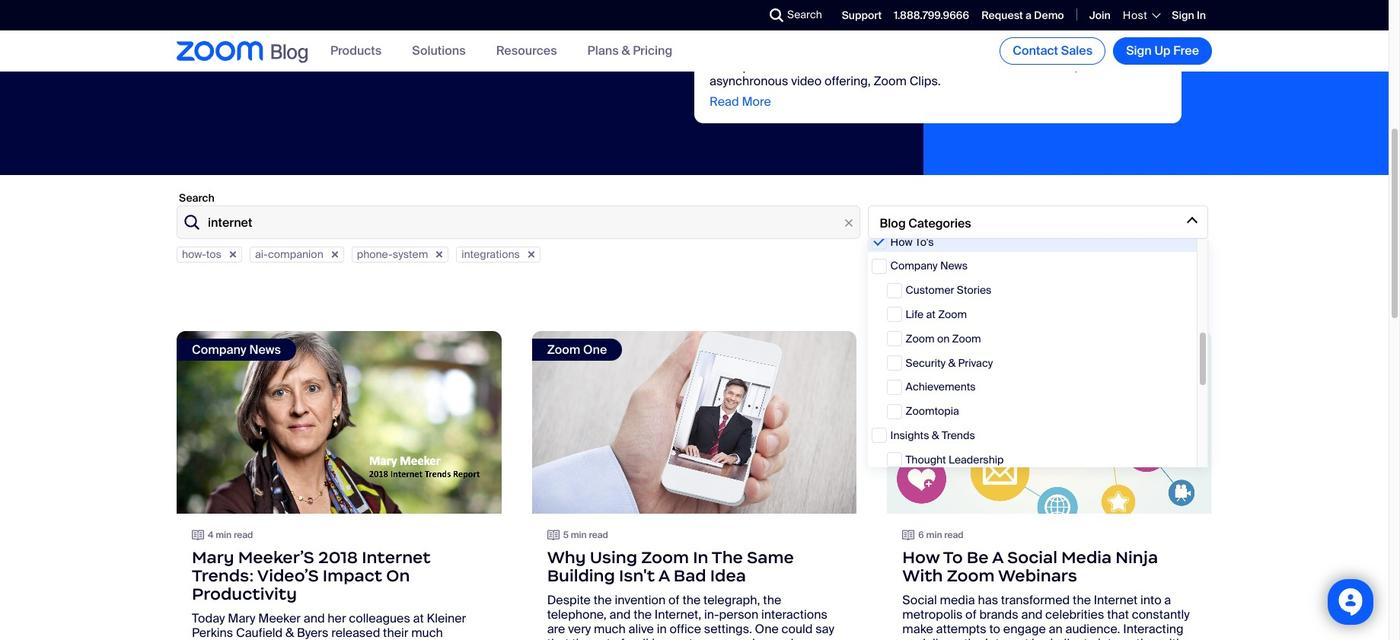 Task type: locate. For each thing, give the bounding box(es) containing it.
settings.
[[704, 621, 752, 637]]

how to be a social media ninja with zoom webinars image
[[887, 331, 1212, 514]]

in left the
[[693, 547, 708, 568]]

join link
[[1089, 8, 1111, 22]]

search up how-
[[179, 191, 214, 205]]

the down building
[[594, 592, 612, 608]]

1 vertical spatial news
[[249, 342, 281, 358]]

1 horizontal spatial of
[[669, 592, 680, 608]]

pricing
[[633, 43, 673, 59]]

& left trends
[[932, 429, 939, 442]]

1 horizontal spatial a
[[992, 547, 1003, 568]]

min right 5
[[571, 529, 587, 541]]

an
[[1049, 621, 1063, 637]]

align
[[1049, 13, 1089, 34]]

despite
[[547, 592, 591, 608]]

0 vertical spatial news
[[940, 259, 968, 273]]

Search text field
[[177, 206, 860, 239]]

on up "security & privacy"
[[937, 332, 950, 345]]

clear search image
[[840, 215, 857, 231]]

0 horizontal spatial a
[[703, 636, 710, 640]]

0 vertical spatial to
[[710, 58, 723, 74]]

1 horizontal spatial sign
[[1172, 8, 1194, 22]]

1 vertical spatial social
[[902, 592, 937, 608]]

search up try
[[787, 8, 822, 21]]

sign left up
[[1126, 43, 1152, 59]]

to inside want to collaborate over video but can't align schedules? try asynchronous video to help enable clear communication and cut back on wasted time, meet our asynchronous video offering, zoom clips. read more
[[759, 13, 777, 34]]

social up transformed
[[1007, 547, 1057, 568]]

video's
[[257, 566, 319, 586]]

video up back
[[961, 32, 1007, 52]]

0 vertical spatial search
[[787, 8, 822, 21]]

0 horizontal spatial min
[[216, 529, 232, 541]]

at inside mary meeker's 2018 internet trends: video's impact on productivity today mary meeker and her colleagues at kleiner perkins caufield & byers released their much anticipated annual report, 2018 internet trend
[[413, 610, 424, 626]]

how for to
[[902, 547, 940, 568]]

0 vertical spatial on
[[990, 58, 1004, 74]]

say
[[816, 621, 834, 637]]

report,
[[298, 639, 335, 640]]

stories
[[957, 283, 992, 297]]

1 vertical spatial company news
[[192, 342, 281, 358]]

at right the life
[[926, 308, 936, 321]]

news
[[940, 259, 968, 273], [249, 342, 281, 358]]

a inside how to be a social media ninja with zoom webinars social media has transformed the internet into a metropolis of brands and celebrities that constantly make attempts to engage an audience. interacting socially on the internet is similar to interacting w
[[992, 547, 1003, 568]]

that down telephone,
[[547, 636, 569, 640]]

0 horizontal spatial to
[[710, 58, 723, 74]]

0 vertical spatial a
[[1026, 8, 1032, 22]]

a left co-
[[703, 636, 710, 640]]

trends
[[942, 429, 975, 442]]

life at zoom
[[906, 308, 967, 321]]

video
[[920, 13, 966, 34], [961, 32, 1007, 52], [791, 73, 822, 89]]

0 horizontal spatial at
[[413, 610, 424, 626]]

1 vertical spatial that
[[547, 636, 569, 640]]

1 horizontal spatial at
[[926, 308, 936, 321]]

telegraph,
[[704, 592, 760, 608]]

5
[[563, 529, 569, 541]]

a inside why using zoom in the same building isn't a bad idea despite the invention of the telegraph, the telephone, and the internet, in-person interactions are very much alive in office settings. one could say that the act of walking up to a co-worker
[[703, 636, 710, 640]]

and inside mary meeker's 2018 internet trends: video's impact on productivity today mary meeker and her colleagues at kleiner perkins caufield & byers released their much anticipated annual report, 2018 internet trend
[[304, 610, 325, 626]]

1 horizontal spatial to
[[943, 547, 963, 568]]

0 horizontal spatial news
[[249, 342, 281, 358]]

video left 'but'
[[920, 13, 966, 34]]

social down with
[[902, 592, 937, 608]]

communication
[[825, 58, 912, 74]]

5 min read
[[563, 529, 608, 541]]

read right 6
[[944, 529, 964, 541]]

blog
[[880, 215, 906, 231]]

much inside why using zoom in the same building isn't a bad idea despite the invention of the telegraph, the telephone, and the internet, in-person interactions are very much alive in office settings. one could say that the act of walking up to a co-worker
[[594, 621, 626, 637]]

of right act
[[613, 636, 625, 640]]

2 horizontal spatial one
[[938, 342, 962, 358]]

why
[[547, 547, 586, 568]]

2018 down her
[[338, 639, 366, 640]]

a inside how to be a social media ninja with zoom webinars social media has transformed the internet into a metropolis of brands and celebrities that constantly make attempts to engage an audience. interacting socially on the internet is similar to interacting w
[[1164, 592, 1171, 608]]

blog categories
[[880, 215, 971, 231]]

on right back
[[990, 58, 1004, 74]]

2 horizontal spatial min
[[926, 529, 942, 541]]

a left the demo
[[1026, 8, 1032, 22]]

0 vertical spatial company news
[[890, 259, 968, 273]]

1 horizontal spatial social
[[1007, 547, 1057, 568]]

the down bad
[[682, 592, 701, 608]]

asynchronous up more
[[710, 73, 788, 89]]

2 min from the left
[[571, 529, 587, 541]]

how
[[890, 235, 912, 249], [902, 547, 940, 568]]

and inside why using zoom in the same building isn't a bad idea despite the invention of the telegraph, the telephone, and the internet, in-person interactions are very much alive in office settings. one could say that the act of walking up to a co-worker
[[609, 607, 631, 623]]

today
[[192, 610, 225, 626]]

0 vertical spatial that
[[1107, 607, 1129, 623]]

min right 4
[[216, 529, 232, 541]]

sign for sign in
[[1172, 8, 1194, 22]]

free
[[1173, 43, 1199, 59]]

to inside why using zoom in the same building isn't a bad idea despite the invention of the telegraph, the telephone, and the internet, in-person interactions are very much alive in office settings. one could say that the act of walking up to a co-worker
[[689, 636, 700, 640]]

0 vertical spatial company
[[890, 259, 938, 273]]

read for meeker's
[[234, 529, 253, 541]]

read up using
[[589, 529, 608, 541]]

collaborate
[[781, 13, 877, 34]]

& for plans
[[622, 43, 630, 59]]

at right their
[[413, 610, 424, 626]]

1 vertical spatial sign
[[1126, 43, 1152, 59]]

the left in
[[634, 607, 652, 623]]

how inside how to be a social media ninja with zoom webinars social media has transformed the internet into a metropolis of brands and celebrities that constantly make attempts to engage an audience. interacting socially on the internet is similar to interacting w
[[902, 547, 940, 568]]

worker
[[732, 636, 770, 640]]

1 vertical spatial search
[[179, 191, 214, 205]]

& right plans
[[622, 43, 630, 59]]

logo blog.svg image
[[271, 40, 308, 65]]

one for using
[[583, 342, 607, 358]]

socially
[[902, 636, 944, 640]]

& inside mary meeker's 2018 internet trends: video's impact on productivity today mary meeker and her colleagues at kleiner perkins caufield & byers released their much anticipated annual report, 2018 internet trend
[[285, 625, 294, 640]]

2 horizontal spatial read
[[944, 529, 964, 541]]

with
[[902, 566, 943, 586]]

has
[[978, 592, 998, 608]]

read
[[234, 529, 253, 541], [589, 529, 608, 541], [944, 529, 964, 541]]

and
[[915, 58, 936, 74], [609, 607, 631, 623], [1021, 607, 1043, 623], [304, 610, 325, 626]]

how down blog
[[890, 235, 912, 249]]

bad
[[674, 566, 706, 586]]

is
[[1032, 636, 1041, 640]]

zoom one for why
[[547, 342, 607, 358]]

2 vertical spatial on
[[947, 636, 961, 640]]

metropolis
[[902, 607, 963, 623]]

products button
[[330, 43, 382, 59]]

1 vertical spatial mary
[[228, 610, 255, 626]]

how down 6
[[902, 547, 940, 568]]

1 vertical spatial to
[[943, 547, 963, 568]]

1 horizontal spatial in
[[1197, 8, 1206, 22]]

0 vertical spatial sign
[[1172, 8, 1194, 22]]

a right into
[[1164, 592, 1171, 608]]

much right their
[[411, 625, 443, 640]]

host button
[[1123, 8, 1160, 22]]

and left cut
[[915, 58, 936, 74]]

1 vertical spatial in
[[693, 547, 708, 568]]

how for to's
[[890, 235, 912, 249]]

much right the very
[[594, 621, 626, 637]]

1 horizontal spatial search
[[787, 8, 822, 21]]

read right 4
[[234, 529, 253, 541]]

sign
[[1172, 8, 1194, 22], [1126, 43, 1152, 59]]

1 horizontal spatial news
[[940, 259, 968, 273]]

0 vertical spatial asynchronous
[[838, 32, 958, 52]]

0 vertical spatial at
[[926, 308, 936, 321]]

webinars
[[998, 566, 1077, 586]]

on inside how to be a social media ninja with zoom webinars social media has transformed the internet into a metropolis of brands and celebrities that constantly make attempts to engage an audience. interacting socially on the internet is similar to interacting w
[[947, 636, 961, 640]]

one
[[583, 342, 607, 358], [938, 342, 962, 358], [755, 621, 779, 637]]

3 min from the left
[[926, 529, 942, 541]]

search
[[787, 8, 822, 21], [179, 191, 214, 205]]

0 horizontal spatial that
[[547, 636, 569, 640]]

how-
[[182, 247, 206, 261]]

asynchronous
[[838, 32, 958, 52], [710, 73, 788, 89]]

1 horizontal spatial min
[[571, 529, 587, 541]]

colleagues
[[349, 610, 410, 626]]

2018
[[318, 547, 358, 568], [338, 639, 366, 640]]

phone-
[[357, 247, 393, 261]]

min right 6
[[926, 529, 942, 541]]

sign up the free
[[1172, 8, 1194, 22]]

idea
[[710, 566, 746, 586]]

zoom logo image
[[177, 41, 263, 61]]

1 horizontal spatial company news
[[890, 259, 968, 273]]

a
[[992, 547, 1003, 568], [658, 566, 670, 586]]

0 vertical spatial how
[[890, 235, 912, 249]]

asynchronous up communication
[[838, 32, 958, 52]]

on right socially
[[947, 636, 961, 640]]

how-tos button
[[177, 247, 242, 263]]

sign up free
[[1126, 43, 1199, 59]]

contact sales link
[[1000, 37, 1106, 65]]

2 vertical spatial a
[[703, 636, 710, 640]]

celebrities
[[1045, 607, 1104, 623]]

mary down productivity
[[228, 610, 255, 626]]

leadership
[[949, 453, 1004, 467]]

0 horizontal spatial zoom one
[[547, 342, 607, 358]]

at
[[926, 308, 936, 321], [413, 610, 424, 626]]

1 vertical spatial at
[[413, 610, 424, 626]]

1 read from the left
[[234, 529, 253, 541]]

0 horizontal spatial one
[[583, 342, 607, 358]]

2 horizontal spatial a
[[1164, 592, 1171, 608]]

time,
[[1050, 58, 1078, 74]]

2 zoom one from the left
[[902, 342, 962, 358]]

achievements
[[906, 380, 976, 394]]

of left has
[[965, 607, 977, 623]]

1 horizontal spatial much
[[594, 621, 626, 637]]

video right the enable
[[791, 73, 822, 89]]

1 min from the left
[[216, 529, 232, 541]]

2018 up her
[[318, 547, 358, 568]]

2 horizontal spatial of
[[965, 607, 977, 623]]

mary meeker's 2018 internet trends: video's impact on productivity today mary meeker and her colleagues at kleiner perkins caufield & byers released their much anticipated annual report, 2018 internet trend
[[192, 547, 485, 640]]

0 horizontal spatial sign
[[1126, 43, 1152, 59]]

2 read from the left
[[589, 529, 608, 541]]

1 horizontal spatial zoom one
[[902, 342, 962, 358]]

a right the be
[[992, 547, 1003, 568]]

1 horizontal spatial one
[[755, 621, 779, 637]]

0 horizontal spatial much
[[411, 625, 443, 640]]

min for why
[[571, 529, 587, 541]]

to right want
[[759, 13, 777, 34]]

using
[[590, 547, 637, 568]]

0 horizontal spatial read
[[234, 529, 253, 541]]

in inside why using zoom in the same building isn't a bad idea despite the invention of the telegraph, the telephone, and the internet, in-person interactions are very much alive in office settings. one could say that the act of walking up to a co-worker
[[693, 547, 708, 568]]

a left bad
[[658, 566, 670, 586]]

0 horizontal spatial asynchronous
[[710, 73, 788, 89]]

person
[[719, 607, 759, 623]]

1 vertical spatial company
[[192, 342, 247, 358]]

None search field
[[714, 3, 774, 27]]

mary down 4
[[192, 547, 234, 568]]

1 horizontal spatial read
[[589, 529, 608, 541]]

in up the free
[[1197, 8, 1206, 22]]

the left act
[[572, 636, 590, 640]]

of inside how to be a social media ninja with zoom webinars social media has transformed the internet into a metropolis of brands and celebrities that constantly make attempts to engage an audience. interacting socially on the internet is similar to interacting w
[[965, 607, 977, 623]]

the right person
[[763, 592, 781, 608]]

to right up
[[689, 636, 700, 640]]

of down bad
[[669, 592, 680, 608]]

and up "report,"
[[304, 610, 325, 626]]

request a demo
[[981, 8, 1064, 22]]

to left help
[[710, 58, 723, 74]]

1 zoom one from the left
[[547, 342, 607, 358]]

search image
[[770, 8, 783, 22], [770, 8, 783, 22]]

0 horizontal spatial social
[[902, 592, 937, 608]]

0 horizontal spatial a
[[658, 566, 670, 586]]

1.888.799.9666
[[894, 8, 969, 22]]

and up is
[[1021, 607, 1043, 623]]

& left privacy
[[948, 356, 956, 370]]

thought leadership
[[906, 453, 1004, 467]]

internet up colleagues
[[362, 547, 431, 568]]

zoom inside want to collaborate over video but can't align schedules? try asynchronous video to help enable clear communication and cut back on wasted time, meet our asynchronous video offering, zoom clips. read more
[[874, 73, 907, 89]]

resources
[[496, 43, 557, 59]]

much inside mary meeker's 2018 internet trends: video's impact on productivity today mary meeker and her colleagues at kleiner perkins caufield & byers released their much anticipated annual report, 2018 internet trend
[[411, 625, 443, 640]]

1 vertical spatial how
[[902, 547, 940, 568]]

1.888.799.9666 link
[[894, 8, 969, 22]]

read for to
[[944, 529, 964, 541]]

that up interacting at the bottom right
[[1107, 607, 1129, 623]]

how to's
[[890, 235, 934, 249]]

1 vertical spatial a
[[1164, 592, 1171, 608]]

1 horizontal spatial a
[[1026, 8, 1032, 22]]

help
[[726, 58, 750, 74]]

0 horizontal spatial search
[[179, 191, 214, 205]]

0 horizontal spatial in
[[693, 547, 708, 568]]

plans & pricing link
[[587, 43, 673, 59]]

& left byers
[[285, 625, 294, 640]]

1 vertical spatial on
[[937, 332, 950, 345]]

into
[[1141, 592, 1162, 608]]

3 read from the left
[[944, 529, 964, 541]]

to left the be
[[943, 547, 963, 568]]

and up act
[[609, 607, 631, 623]]

1 horizontal spatial that
[[1107, 607, 1129, 623]]



Task type: describe. For each thing, give the bounding box(es) containing it.
our
[[1113, 58, 1131, 74]]

internet down 'brands' on the bottom of the page
[[985, 636, 1029, 640]]

4 min read
[[208, 529, 253, 541]]

caufield
[[236, 625, 283, 640]]

up
[[672, 636, 686, 640]]

byers
[[297, 625, 328, 640]]

blog categories button
[[868, 206, 1208, 239]]

interactions
[[761, 607, 828, 623]]

more
[[742, 93, 771, 109]]

min for how
[[926, 529, 942, 541]]

ai-
[[255, 247, 268, 261]]

office
[[670, 621, 701, 637]]

that inside how to be a social media ninja with zoom webinars social media has transformed the internet into a metropolis of brands and celebrities that constantly make attempts to engage an audience. interacting socially on the internet is similar to interacting w
[[1107, 607, 1129, 623]]

integrations
[[462, 247, 520, 261]]

cut
[[939, 58, 957, 74]]

trends:
[[192, 566, 254, 586]]

same
[[747, 547, 794, 568]]

a inside why using zoom in the same building isn't a bad idea despite the invention of the telegraph, the telephone, and the internet, in-person interactions are very much alive in office settings. one could say that the act of walking up to a co-worker
[[658, 566, 670, 586]]

plans & pricing
[[587, 43, 673, 59]]

media
[[940, 592, 975, 608]]

why using zoom in the same building isn't a bad idea image
[[532, 331, 857, 514]]

enable
[[753, 58, 791, 74]]

resources button
[[496, 43, 557, 59]]

schedules?
[[710, 32, 804, 52]]

products
[[330, 43, 382, 59]]

how-tos
[[182, 247, 221, 261]]

ai-companion button
[[250, 247, 344, 263]]

offering,
[[825, 73, 871, 89]]

telephone,
[[547, 607, 607, 623]]

one for to
[[938, 342, 962, 358]]

contact
[[1013, 43, 1058, 59]]

sign for sign up free
[[1126, 43, 1152, 59]]

plans
[[587, 43, 619, 59]]

min for mary
[[216, 529, 232, 541]]

in
[[657, 621, 667, 637]]

similar
[[1044, 636, 1081, 640]]

media
[[1061, 547, 1112, 568]]

the
[[712, 547, 743, 568]]

their
[[383, 625, 408, 640]]

productivity
[[192, 584, 297, 604]]

thought
[[906, 453, 946, 467]]

internet down colleagues
[[368, 639, 412, 640]]

up
[[1155, 43, 1171, 59]]

isn't
[[619, 566, 655, 586]]

0 horizontal spatial company news
[[192, 342, 281, 358]]

zoom inside why using zoom in the same building isn't a bad idea despite the invention of the telegraph, the telephone, and the internet, in-person interactions are very much alive in office settings. one could say that the act of walking up to a co-worker
[[641, 547, 689, 568]]

walking
[[627, 636, 669, 640]]

0 horizontal spatial of
[[613, 636, 625, 640]]

0 vertical spatial mary
[[192, 547, 234, 568]]

demo
[[1034, 8, 1064, 22]]

6 min read
[[918, 529, 964, 541]]

0 horizontal spatial company
[[192, 342, 247, 358]]

read for using
[[589, 529, 608, 541]]

0 vertical spatial social
[[1007, 547, 1057, 568]]

1 vertical spatial 2018
[[338, 639, 366, 640]]

kleiner
[[427, 610, 466, 626]]

to inside how to be a social media ninja with zoom webinars social media has transformed the internet into a metropolis of brands and celebrities that constantly make attempts to engage an audience. interacting socially on the internet is similar to interacting w
[[943, 547, 963, 568]]

support
[[842, 8, 882, 22]]

be
[[967, 547, 989, 568]]

meet
[[1081, 58, 1110, 74]]

internet left into
[[1094, 592, 1138, 608]]

clips.
[[910, 73, 941, 89]]

in-
[[704, 607, 719, 623]]

& for insights
[[932, 429, 939, 442]]

and inside want to collaborate over video but can't align schedules? try asynchronous video to help enable clear communication and cut back on wasted time, meet our asynchronous video offering, zoom clips. read more
[[915, 58, 936, 74]]

internet,
[[655, 607, 701, 623]]

the up audience.
[[1073, 592, 1091, 608]]

phone-system
[[357, 247, 428, 261]]

zoom inside how to be a social media ninja with zoom webinars social media has transformed the internet into a metropolis of brands and celebrities that constantly make attempts to engage an audience. interacting socially on the internet is similar to interacting w
[[947, 566, 995, 586]]

sign in link
[[1172, 8, 1206, 22]]

one inside why using zoom in the same building isn't a bad idea despite the invention of the telegraph, the telephone, and the internet, in-person interactions are very much alive in office settings. one could say that the act of walking up to a co-worker
[[755, 621, 779, 637]]

constantly
[[1132, 607, 1190, 623]]

can't
[[1003, 13, 1045, 34]]

want to collaborate over video but can't align schedules? try asynchronous video to help enable clear communication and cut back on wasted time, meet our asynchronous video offering, zoom clips. read more
[[710, 13, 1131, 109]]

insights
[[890, 429, 929, 442]]

impact
[[323, 566, 382, 586]]

invention
[[615, 592, 666, 608]]

her
[[328, 610, 346, 626]]

brands
[[979, 607, 1018, 623]]

perkins
[[192, 625, 233, 640]]

transformed
[[1001, 592, 1070, 608]]

that inside why using zoom in the same building isn't a bad idea despite the invention of the telegraph, the telephone, and the internet, in-person interactions are very much alive in office settings. one could say that the act of walking up to a co-worker
[[547, 636, 569, 640]]

why using zoom in the same building isn't a bad idea despite the invention of the telegraph, the telephone, and the internet, in-person interactions are very much alive in office settings. one could say that the act of walking up to a co-worker 
[[547, 547, 834, 640]]

to left the engage
[[989, 621, 1000, 637]]

on inside want to collaborate over video but can't align schedules? try asynchronous video to help enable clear communication and cut back on wasted time, meet our asynchronous video offering, zoom clips. read more
[[990, 58, 1004, 74]]

attempts
[[936, 621, 987, 637]]

1 horizontal spatial company
[[890, 259, 938, 273]]

companion
[[268, 247, 323, 261]]

1 horizontal spatial asynchronous
[[838, 32, 958, 52]]

the down 'brands' on the bottom of the page
[[964, 636, 982, 640]]

ninja
[[1116, 547, 1158, 568]]

zoomtopia
[[906, 404, 959, 418]]

to right similar
[[1084, 636, 1095, 640]]

sales
[[1061, 43, 1093, 59]]

1 vertical spatial asynchronous
[[710, 73, 788, 89]]

zoom on zoom
[[906, 332, 981, 345]]

join
[[1089, 8, 1111, 22]]

host
[[1123, 8, 1148, 22]]

audience.
[[1066, 621, 1120, 637]]

mary meeker image
[[177, 331, 501, 514]]

zoom one for how
[[902, 342, 962, 358]]

security
[[906, 356, 946, 370]]

to's
[[915, 235, 934, 249]]

meeker
[[258, 610, 301, 626]]

0 vertical spatial in
[[1197, 8, 1206, 22]]

and inside how to be a social media ninja with zoom webinars social media has transformed the internet into a metropolis of brands and celebrities that constantly make attempts to engage an audience. interacting socially on the internet is similar to interacting w
[[1021, 607, 1043, 623]]

& for security
[[948, 356, 956, 370]]

how to be a social media ninja with zoom webinars social media has transformed the internet into a metropolis of brands and celebrities that constantly make attempts to engage an audience. interacting socially on the internet is similar to interacting w
[[902, 547, 1190, 640]]

interacting
[[1123, 621, 1184, 637]]

meeker's
[[238, 547, 314, 568]]

to inside want to collaborate over video but can't align schedules? try asynchronous video to help enable clear communication and cut back on wasted time, meet our asynchronous video offering, zoom clips. read more
[[710, 58, 723, 74]]

phone-system button
[[352, 247, 449, 263]]

co-
[[713, 636, 732, 640]]

0 vertical spatial 2018
[[318, 547, 358, 568]]

want
[[710, 13, 755, 34]]



Task type: vqa. For each thing, say whether or not it's contained in the screenshot.
walking at bottom left
yes



